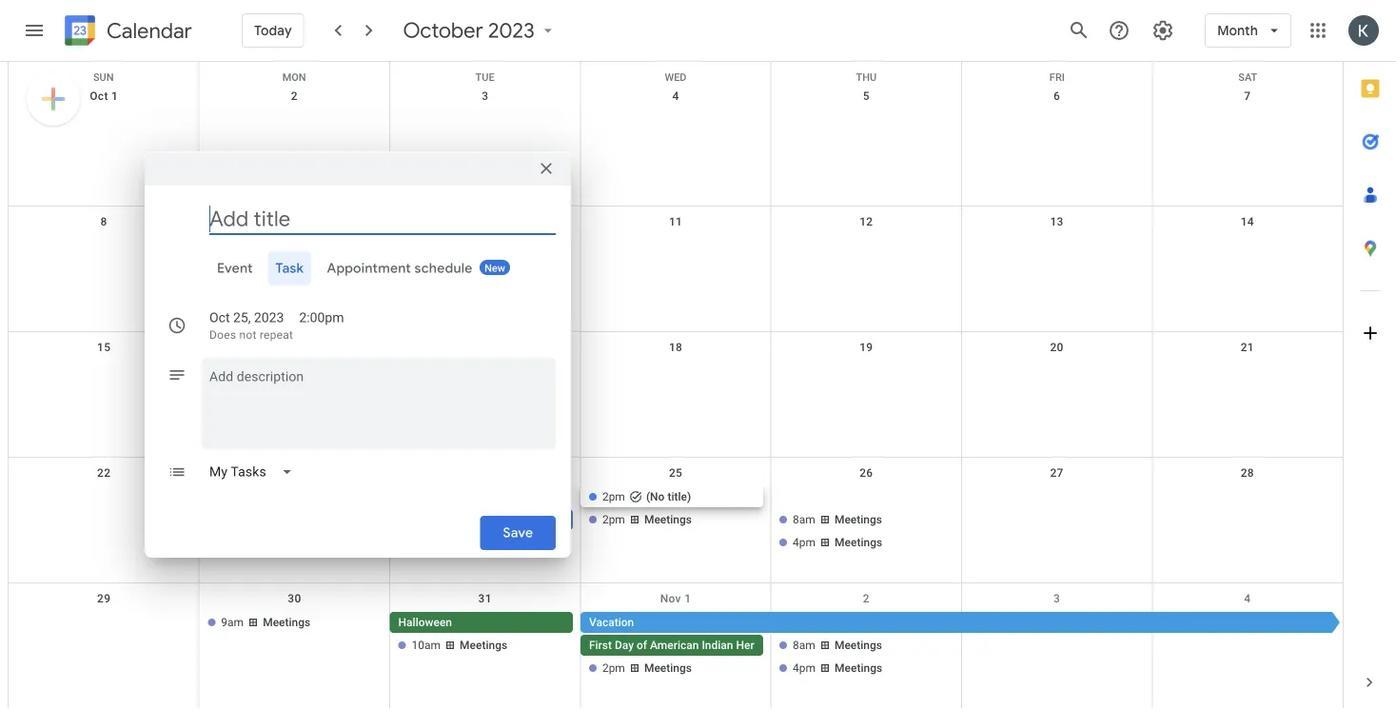 Task type: locate. For each thing, give the bounding box(es) containing it.
columbus
[[208, 239, 260, 252]]

first
[[589, 639, 612, 652]]

1 horizontal spatial 4
[[1244, 592, 1251, 605]]

task
[[276, 260, 304, 277]]

0 vertical spatial 1
[[111, 89, 118, 103]]

31
[[478, 592, 492, 605]]

0 horizontal spatial month
[[783, 639, 816, 652]]

5 row from the top
[[9, 458, 1343, 584]]

4 row from the top
[[9, 332, 1343, 458]]

day right "task"
[[313, 262, 332, 275]]

row containing oct 1
[[9, 81, 1343, 207]]

0 vertical spatial 8am
[[793, 513, 816, 526]]

meetings inside button
[[460, 536, 508, 549]]

halloween button
[[390, 612, 573, 633]]

2 horizontal spatial day
[[615, 639, 634, 652]]

not
[[239, 328, 257, 342]]

0 vertical spatial month
[[1218, 22, 1258, 39]]

row containing sun
[[9, 62, 1343, 83]]

month
[[1218, 22, 1258, 39], [783, 639, 816, 652]]

today
[[254, 22, 292, 39]]

14
[[1241, 215, 1255, 228]]

10am
[[412, 639, 441, 652]]

october 2023 button
[[396, 17, 565, 44]]

schedule appointment button
[[390, 509, 573, 530]]

25
[[669, 466, 683, 480]]

first day of american indian heritage month button
[[581, 635, 816, 656]]

1 vertical spatial 4pm
[[793, 662, 816, 675]]

row containing 23
[[9, 458, 1343, 584]]

oct down "sun" in the left of the page
[[90, 89, 108, 103]]

1
[[111, 89, 118, 103], [685, 592, 691, 605]]

1 horizontal spatial 3
[[1054, 592, 1061, 605]]

19
[[860, 341, 873, 354]]

0 horizontal spatial tab list
[[160, 251, 556, 286]]

1 down "sun" in the left of the page
[[111, 89, 118, 103]]

8am
[[793, 513, 816, 526], [793, 639, 816, 652]]

2 vertical spatial day
[[615, 639, 634, 652]]

0 vertical spatial 3
[[482, 89, 489, 103]]

grid
[[8, 62, 1343, 709]]

3 2pm from the top
[[602, 662, 625, 675]]

columbus day button
[[199, 235, 382, 256]]

Add title text field
[[209, 205, 556, 233]]

0 horizontal spatial day
[[263, 239, 282, 252]]

2 4pm from the top
[[793, 662, 816, 675]]

1 for oct 1
[[111, 89, 118, 103]]

oct inside row
[[90, 89, 108, 103]]

1 horizontal spatial 2
[[863, 592, 870, 605]]

row containing 8
[[9, 207, 1343, 332]]

0 horizontal spatial 2023
[[254, 310, 284, 326]]

1 vertical spatial month
[[783, 639, 816, 652]]

row
[[9, 62, 1343, 83], [9, 81, 1343, 207], [9, 207, 1343, 332], [9, 332, 1343, 458], [9, 458, 1343, 584], [9, 584, 1343, 709]]

month button
[[1205, 8, 1292, 53]]

20
[[1050, 341, 1064, 354]]

2 row from the top
[[9, 81, 1343, 207]]

1 vertical spatial 3
[[1054, 592, 1061, 605]]

12
[[860, 215, 873, 228]]

american
[[650, 639, 699, 652]]

30
[[288, 592, 301, 605]]

sat
[[1239, 71, 1258, 83]]

2 2pm from the top
[[602, 513, 625, 526]]

1 vertical spatial 8am
[[793, 639, 816, 652]]

oct 25, 2023
[[209, 310, 284, 326]]

1 row from the top
[[9, 62, 1343, 83]]

does
[[209, 328, 236, 342]]

2
[[291, 89, 298, 103], [863, 592, 870, 605]]

4pm for 26
[[793, 536, 816, 549]]

day left of
[[615, 639, 634, 652]]

tue
[[476, 71, 495, 83]]

8am for 26
[[793, 513, 816, 526]]

0 horizontal spatial oct
[[90, 89, 108, 103]]

heritage
[[736, 639, 780, 652]]

wed
[[665, 71, 687, 83]]

repeat
[[260, 328, 293, 342]]

4
[[672, 89, 679, 103], [1244, 592, 1251, 605]]

1 vertical spatial 4
[[1244, 592, 1251, 605]]

day inside button
[[615, 639, 634, 652]]

month up sat
[[1218, 22, 1258, 39]]

vacation button
[[581, 612, 1343, 633]]

1 vertical spatial day
[[313, 262, 332, 275]]

0 horizontal spatial 3
[[482, 89, 489, 103]]

1 vertical spatial 1
[[685, 592, 691, 605]]

1 vertical spatial oct
[[209, 310, 230, 326]]

0 horizontal spatial 2
[[291, 89, 298, 103]]

task button
[[268, 251, 312, 286]]

new
[[485, 262, 505, 274]]

of
[[637, 639, 647, 652]]

1 horizontal spatial 2023
[[488, 17, 535, 44]]

2 8am from the top
[[793, 639, 816, 652]]

first day of american indian heritage month
[[589, 639, 816, 652]]

8
[[101, 215, 107, 228]]

3 row from the top
[[9, 207, 1343, 332]]

3
[[482, 89, 489, 103], [1054, 592, 1061, 605]]

0 vertical spatial 2pm
[[602, 490, 625, 504]]

month right heritage
[[783, 639, 816, 652]]

meetings
[[644, 513, 692, 526], [835, 513, 882, 526], [460, 536, 508, 549], [835, 536, 883, 549], [263, 616, 311, 629], [460, 639, 508, 652], [835, 639, 882, 652], [644, 662, 692, 675], [835, 662, 883, 675]]

22
[[97, 466, 111, 480]]

13
[[1050, 215, 1064, 228]]

2:00pm
[[299, 310, 344, 326]]

1 horizontal spatial oct
[[209, 310, 230, 326]]

8am for 2
[[793, 639, 816, 652]]

2023
[[488, 17, 535, 44], [254, 310, 284, 326]]

1 8am from the top
[[793, 513, 816, 526]]

4pm
[[793, 536, 816, 549], [793, 662, 816, 675]]

tab list
[[1344, 62, 1396, 656], [160, 251, 556, 286]]

0 vertical spatial 4pm
[[793, 536, 816, 549]]

1 vertical spatial 2
[[863, 592, 870, 605]]

None field
[[202, 455, 308, 489]]

2023 up tue
[[488, 17, 535, 44]]

1 horizontal spatial 1
[[685, 592, 691, 605]]

2023 up the repeat
[[254, 310, 284, 326]]

1 4pm from the top
[[793, 536, 816, 549]]

6 row from the top
[[9, 584, 1343, 709]]

event
[[217, 260, 253, 277]]

0 horizontal spatial 1
[[111, 89, 118, 103]]

day
[[263, 239, 282, 252], [313, 262, 332, 275], [615, 639, 634, 652]]

0 vertical spatial 2
[[291, 89, 298, 103]]

schedule appointment
[[416, 513, 530, 526]]

day for first
[[615, 639, 634, 652]]

cell
[[9, 235, 199, 281], [199, 235, 390, 281], [390, 235, 581, 281], [581, 235, 771, 281], [771, 235, 962, 281], [962, 235, 1153, 281], [1153, 235, 1343, 281], [9, 486, 199, 555], [390, 486, 581, 555], [581, 486, 771, 555], [771, 486, 962, 555], [962, 486, 1153, 555], [1153, 486, 1343, 555], [208, 516, 215, 524], [9, 612, 199, 681], [390, 612, 581, 681], [581, 612, 1343, 681], [771, 612, 962, 681], [962, 612, 1153, 681], [1153, 612, 1343, 681]]

2 vertical spatial 2pm
[[602, 662, 625, 675]]

1 horizontal spatial month
[[1218, 22, 1258, 39]]

indian
[[702, 639, 733, 652]]

day up peoples'
[[263, 239, 282, 252]]

7
[[1244, 89, 1251, 103]]

0 vertical spatial day
[[263, 239, 282, 252]]

main drawer image
[[23, 19, 46, 42]]

oct
[[90, 89, 108, 103], [209, 310, 230, 326]]

1 right nov
[[685, 592, 691, 605]]

1 vertical spatial 2pm
[[602, 513, 625, 526]]

columbus day indigenous peoples' day
[[208, 239, 332, 275]]

settings menu image
[[1152, 19, 1175, 42]]

vacation
[[589, 616, 634, 629]]

title)
[[668, 490, 691, 504]]

Add description text field
[[202, 366, 556, 434]]

today button
[[242, 8, 304, 53]]

2pm
[[602, 490, 625, 504], [602, 513, 625, 526], [602, 662, 625, 675]]

october 2023
[[403, 17, 535, 44]]

oct up 'does'
[[209, 310, 230, 326]]

4pm for 2
[[793, 662, 816, 675]]

0 vertical spatial 4
[[672, 89, 679, 103]]

0 vertical spatial oct
[[90, 89, 108, 103]]



Task type: describe. For each thing, give the bounding box(es) containing it.
6
[[1054, 89, 1061, 103]]

halloween
[[398, 616, 452, 629]]

21
[[1241, 341, 1255, 354]]

cell containing columbus day
[[199, 235, 390, 281]]

row containing 29
[[9, 584, 1343, 709]]

meetings button
[[390, 532, 573, 553]]

nov
[[660, 592, 681, 605]]

cell containing halloween
[[390, 612, 581, 681]]

27
[[1050, 466, 1064, 480]]

5
[[863, 89, 870, 103]]

appointment
[[466, 513, 530, 526]]

26
[[860, 466, 873, 480]]

18
[[669, 341, 683, 354]]

28
[[1241, 466, 1255, 480]]

indigenous peoples' day button
[[199, 258, 382, 279]]

1 for nov 1
[[685, 592, 691, 605]]

cell containing vacation
[[581, 612, 1343, 681]]

cell containing schedule appointment
[[390, 486, 581, 555]]

9am
[[221, 616, 244, 629]]

1 vertical spatial 2023
[[254, 310, 284, 326]]

oct for oct 1
[[90, 89, 108, 103]]

29
[[97, 592, 111, 605]]

0 vertical spatial 2023
[[488, 17, 535, 44]]

0 horizontal spatial 4
[[672, 89, 679, 103]]

row containing 15
[[9, 332, 1343, 458]]

indigenous
[[208, 262, 264, 275]]

1 horizontal spatial day
[[313, 262, 332, 275]]

1 horizontal spatial tab list
[[1344, 62, 1396, 656]]

tab list containing event
[[160, 251, 556, 286]]

9
[[291, 215, 298, 228]]

10
[[478, 215, 492, 228]]

sun
[[93, 71, 114, 83]]

day for columbus
[[263, 239, 282, 252]]

1 2pm from the top
[[602, 490, 625, 504]]

cell containing 2pm
[[581, 486, 771, 555]]

october
[[403, 17, 484, 44]]

support image
[[1108, 19, 1131, 42]]

25,
[[233, 310, 251, 326]]

peoples'
[[267, 262, 311, 275]]

23
[[288, 466, 301, 479]]

month inside dropdown button
[[1218, 22, 1258, 39]]

mon
[[282, 71, 306, 83]]

15
[[97, 341, 111, 354]]

nov 1
[[660, 592, 691, 605]]

thu
[[856, 71, 877, 83]]

event button
[[209, 251, 261, 286]]

schedule
[[416, 513, 463, 526]]

fri
[[1050, 71, 1065, 83]]

grid containing oct 1
[[8, 62, 1343, 709]]

(no title)
[[646, 490, 691, 504]]

oct for oct 25, 2023
[[209, 310, 230, 326]]

(no
[[646, 490, 665, 504]]

calendar
[[107, 18, 192, 44]]

new element
[[480, 260, 510, 275]]

schedule
[[415, 260, 473, 277]]

calendar heading
[[103, 18, 192, 44]]

appointment schedule
[[327, 260, 473, 277]]

does not repeat
[[209, 328, 293, 342]]

11
[[669, 215, 683, 228]]

oct 1
[[90, 89, 118, 103]]

appointment
[[327, 260, 411, 277]]

month inside button
[[783, 639, 816, 652]]

calendar element
[[61, 11, 192, 53]]



Task type: vqa. For each thing, say whether or not it's contained in the screenshot.
sixth 'PM' from the bottom
no



